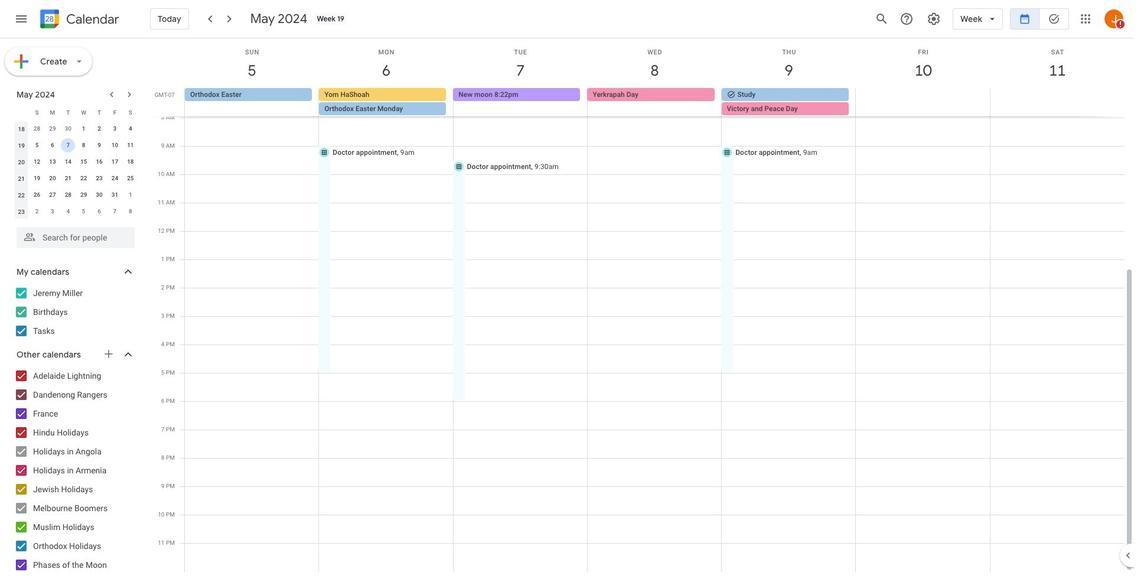 Task type: locate. For each thing, give the bounding box(es) containing it.
14 element
[[61, 155, 75, 169]]

heading
[[64, 12, 119, 26]]

31 element
[[108, 188, 122, 202]]

15 element
[[77, 155, 91, 169]]

row
[[180, 88, 1135, 116], [14, 104, 138, 121], [14, 121, 138, 137], [14, 137, 138, 154], [14, 154, 138, 170], [14, 170, 138, 187], [14, 187, 138, 203], [14, 203, 138, 220]]

april 28 element
[[30, 122, 44, 136]]

4 element
[[123, 122, 138, 136]]

Search for people text field
[[24, 227, 128, 248]]

june 7 element
[[108, 205, 122, 219]]

row group
[[14, 121, 138, 220]]

add other calendars image
[[103, 348, 115, 360]]

may 2024 grid
[[11, 104, 138, 220]]

other calendars list
[[2, 366, 147, 572]]

19 element
[[30, 171, 44, 186]]

heading inside calendar element
[[64, 12, 119, 26]]

grid
[[151, 38, 1135, 572]]

25 element
[[123, 171, 138, 186]]

column header
[[14, 104, 29, 121]]

april 30 element
[[61, 122, 75, 136]]

cell inside may 2024 grid
[[60, 137, 76, 154]]

june 8 element
[[123, 205, 138, 219]]

june 2 element
[[30, 205, 44, 219]]

calendar element
[[38, 7, 119, 33]]

11 element
[[123, 138, 138, 152]]

april 29 element
[[45, 122, 60, 136]]

21 element
[[61, 171, 75, 186]]

22 element
[[77, 171, 91, 186]]

cell
[[319, 88, 454, 116], [722, 88, 856, 116], [856, 88, 991, 116], [991, 88, 1125, 116], [60, 137, 76, 154]]

6 element
[[45, 138, 60, 152]]

5 element
[[30, 138, 44, 152]]

june 4 element
[[61, 205, 75, 219]]

None search field
[[0, 222, 147, 248]]

20 element
[[45, 171, 60, 186]]

column header inside may 2024 grid
[[14, 104, 29, 121]]



Task type: describe. For each thing, give the bounding box(es) containing it.
18 element
[[123, 155, 138, 169]]

23 element
[[92, 171, 106, 186]]

13 element
[[45, 155, 60, 169]]

main drawer image
[[14, 12, 28, 26]]

16 element
[[92, 155, 106, 169]]

2 element
[[92, 122, 106, 136]]

june 5 element
[[77, 205, 91, 219]]

june 6 element
[[92, 205, 106, 219]]

26 element
[[30, 188, 44, 202]]

row group inside may 2024 grid
[[14, 121, 138, 220]]

june 1 element
[[123, 188, 138, 202]]

10 element
[[108, 138, 122, 152]]

17 element
[[108, 155, 122, 169]]

24 element
[[108, 171, 122, 186]]

1 element
[[77, 122, 91, 136]]

28 element
[[61, 188, 75, 202]]

30 element
[[92, 188, 106, 202]]

27 element
[[45, 188, 60, 202]]

3 element
[[108, 122, 122, 136]]

12 element
[[30, 155, 44, 169]]

my calendars list
[[2, 284, 147, 340]]

8 element
[[77, 138, 91, 152]]

7 element
[[61, 138, 75, 152]]

9 element
[[92, 138, 106, 152]]

june 3 element
[[45, 205, 60, 219]]

settings menu image
[[927, 12, 942, 26]]

29 element
[[77, 188, 91, 202]]



Task type: vqa. For each thing, say whether or not it's contained in the screenshot.
November 4 element
no



